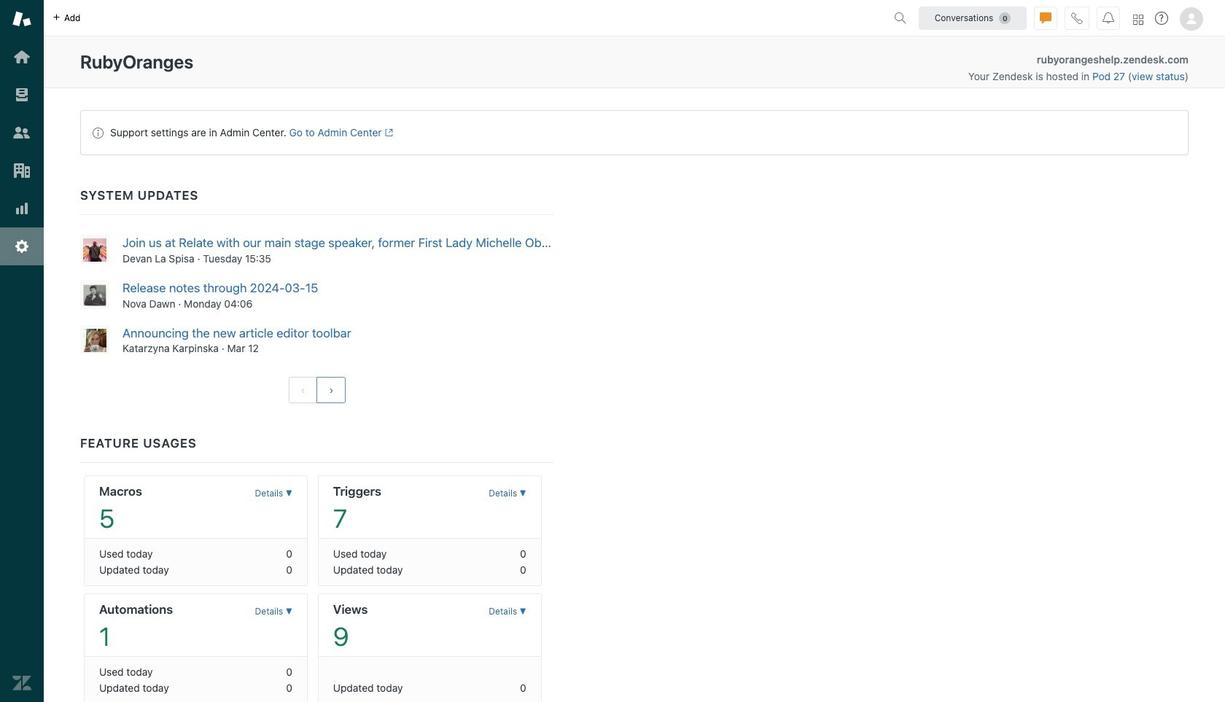 Task type: describe. For each thing, give the bounding box(es) containing it.
views image
[[12, 85, 31, 104]]

button displays agent's chat status as away. image
[[1041, 12, 1052, 24]]

organizations image
[[12, 161, 31, 180]]

customers image
[[12, 123, 31, 142]]

zendesk products image
[[1134, 14, 1144, 24]]

reporting image
[[12, 199, 31, 218]]

admin image
[[12, 237, 31, 256]]

zendesk support image
[[12, 9, 31, 28]]

get started image
[[12, 47, 31, 66]]

notifications image
[[1103, 12, 1115, 24]]



Task type: vqa. For each thing, say whether or not it's contained in the screenshot.
"Get Started" image
yes



Task type: locate. For each thing, give the bounding box(es) containing it.
main element
[[0, 0, 44, 703]]

status
[[80, 110, 1189, 155]]

get help image
[[1156, 12, 1169, 25]]

(opens in a new tab) image
[[382, 129, 393, 137]]

zendesk image
[[12, 674, 31, 693]]



